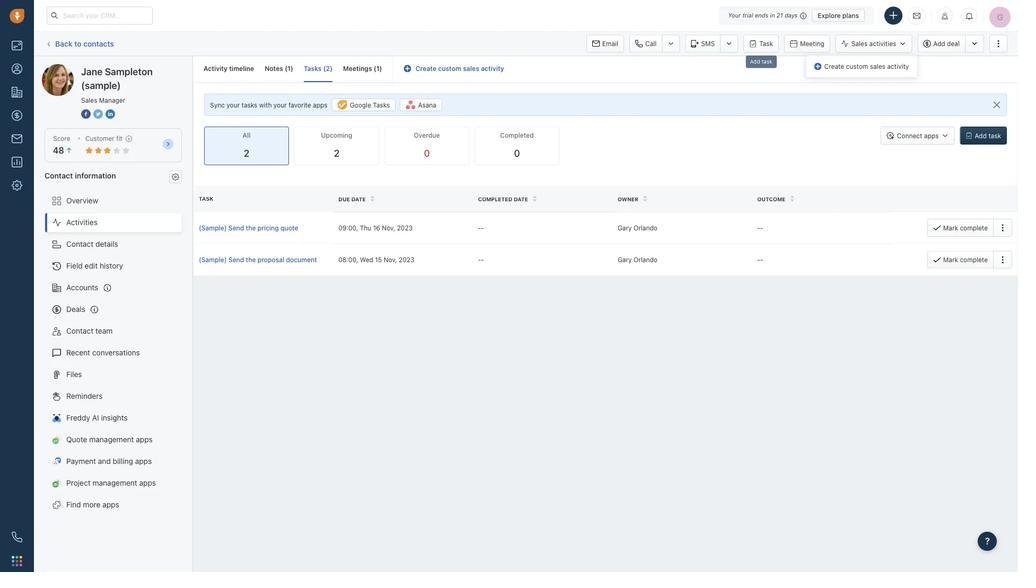 Task type: vqa. For each thing, say whether or not it's contained in the screenshot.
Mark
yes



Task type: describe. For each thing, give the bounding box(es) containing it.
sales for sales manager
[[81, 97, 97, 104]]

sales activities button
[[836, 35, 913, 53]]

add inside tooltip
[[750, 59, 761, 65]]

1 horizontal spatial sales
[[870, 63, 886, 70]]

(sample) send the proposal document link
[[199, 255, 328, 265]]

sync
[[210, 101, 225, 109]]

sales manager
[[81, 97, 125, 104]]

activities
[[870, 40, 897, 47]]

completed date
[[478, 196, 528, 202]]

2 for all
[[244, 148, 250, 159]]

( for meetings
[[374, 65, 376, 72]]

activity timeline
[[204, 65, 254, 72]]

trial
[[743, 12, 754, 19]]

email
[[603, 40, 619, 47]]

contacts
[[83, 39, 114, 48]]

nov, for 16
[[382, 224, 395, 232]]

contact for contact team
[[66, 327, 94, 336]]

days
[[785, 12, 798, 19]]

wed
[[360, 256, 373, 264]]

(sample) send the pricing quote link
[[199, 223, 328, 233]]

send for proposal
[[229, 256, 244, 264]]

activities
[[66, 218, 98, 227]]

complete for 08:00, wed 15 nov, 2023
[[960, 256, 988, 264]]

customer
[[85, 135, 115, 142]]

outcome
[[758, 196, 786, 202]]

mark complete button for 08:00, wed 15 nov, 2023
[[928, 251, 994, 269]]

1 horizontal spatial create custom sales activity
[[825, 63, 909, 70]]

sales activities button
[[836, 35, 918, 53]]

contact team
[[66, 327, 113, 336]]

fit
[[116, 135, 123, 142]]

connect apps
[[897, 132, 939, 140]]

jane sampleton (sample) up manager on the top left
[[81, 66, 153, 91]]

explore plans link
[[812, 9, 865, 22]]

complete for 09:00, thu 16 nov, 2023
[[960, 224, 988, 232]]

recent conversations
[[66, 349, 140, 358]]

add task inside button
[[975, 132, 1002, 140]]

pricing
[[258, 224, 279, 232]]

gary for 08:00, wed 15 nov, 2023
[[618, 256, 632, 264]]

manager
[[99, 97, 125, 104]]

and
[[98, 458, 111, 466]]

meetings ( 1 )
[[343, 65, 382, 72]]

asana button
[[400, 99, 443, 111]]

find more apps
[[66, 501, 119, 510]]

reminders
[[66, 392, 103, 401]]

48 button
[[53, 146, 73, 156]]

apps up payment and billing apps
[[136, 436, 153, 445]]

deals
[[66, 305, 85, 314]]

sales activities
[[852, 40, 897, 47]]

apps right more
[[102, 501, 119, 510]]

favorite
[[289, 101, 311, 109]]

due date
[[339, 196, 366, 202]]

customer fit
[[85, 135, 123, 142]]

quote management apps
[[66, 436, 153, 445]]

call link
[[630, 35, 662, 53]]

accounts
[[66, 284, 98, 292]]

insights
[[101, 414, 128, 423]]

tasks ( 2 )
[[304, 65, 333, 72]]

(sample) for (sample) send the proposal document
[[199, 256, 227, 264]]

) for notes ( 1 )
[[291, 65, 293, 72]]

call button
[[630, 35, 662, 53]]

tasks
[[242, 101, 258, 109]]

send for pricing
[[229, 224, 244, 232]]

connect
[[897, 132, 923, 140]]

google tasks button
[[332, 99, 396, 111]]

plans
[[843, 12, 859, 19]]

) for meetings ( 1 )
[[380, 65, 382, 72]]

meetings
[[343, 65, 372, 72]]

project
[[66, 479, 91, 488]]

overdue
[[414, 132, 440, 139]]

contact for contact information
[[45, 171, 73, 180]]

1 horizontal spatial activity
[[888, 63, 909, 70]]

( for notes
[[285, 65, 288, 72]]

activity
[[204, 65, 228, 72]]

the for pricing
[[246, 224, 256, 232]]

0 horizontal spatial sales
[[463, 65, 479, 72]]

0 horizontal spatial custom
[[438, 65, 462, 72]]

add inside button
[[934, 40, 946, 47]]

thu
[[360, 224, 372, 232]]

back to contacts
[[55, 39, 114, 48]]

0 for completed
[[514, 148, 520, 159]]

management for quote
[[89, 436, 134, 445]]

completed for completed
[[500, 132, 534, 139]]

history
[[100, 262, 123, 271]]

freshworks switcher image
[[12, 557, 22, 567]]

contact details
[[66, 240, 118, 249]]

08:00,
[[339, 256, 358, 264]]

contact information
[[45, 171, 116, 180]]

google tasks
[[350, 101, 390, 109]]

1 your from the left
[[227, 101, 240, 109]]

overview
[[66, 197, 98, 205]]

1 horizontal spatial create
[[825, 63, 845, 70]]

the for proposal
[[246, 256, 256, 264]]

timeline
[[229, 65, 254, 72]]

nov, for 15
[[384, 256, 397, 264]]

create custom sales activity link
[[404, 65, 504, 72]]

sms
[[702, 40, 715, 47]]

sampleton down contacts
[[81, 64, 118, 73]]

proposal
[[258, 256, 284, 264]]

apps right billing
[[135, 458, 152, 466]]

find
[[66, 501, 81, 510]]

gary orlando for 08:00, wed 15 nov, 2023
[[618, 256, 658, 264]]

asana
[[418, 101, 437, 109]]

1 for notes ( 1 )
[[288, 65, 291, 72]]

payment
[[66, 458, 96, 466]]

task inside tooltip
[[762, 59, 773, 65]]

edit
[[85, 262, 98, 271]]

information
[[75, 171, 116, 180]]

2023 for 09:00, thu 16 nov, 2023
[[397, 224, 413, 232]]

notes
[[265, 65, 283, 72]]

(sample) send the pricing quote
[[199, 224, 298, 232]]

more
[[83, 501, 100, 510]]

1 vertical spatial (sample)
[[81, 80, 121, 91]]

sync your tasks with your favorite apps
[[210, 101, 328, 109]]

ai
[[92, 414, 99, 423]]

2023 for 08:00, wed 15 nov, 2023
[[399, 256, 415, 264]]

ends
[[755, 12, 769, 19]]

add task inside tooltip
[[750, 59, 773, 65]]

) for tasks ( 2 )
[[330, 65, 333, 72]]

(sample) send the proposal document
[[199, 256, 317, 264]]

add task tooltip
[[746, 55, 777, 71]]

google
[[350, 101, 371, 109]]

gary orlando for 09:00, thu 16 nov, 2023
[[618, 224, 658, 232]]

explore
[[818, 12, 841, 19]]

apps right the connect
[[925, 132, 939, 140]]



Task type: locate. For each thing, give the bounding box(es) containing it.
1 right notes
[[288, 65, 291, 72]]

0 horizontal spatial jane
[[63, 64, 79, 73]]

in
[[770, 12, 775, 19]]

0 vertical spatial (sample)
[[120, 64, 150, 73]]

) right notes
[[291, 65, 293, 72]]

sampleton inside jane sampleton (sample)
[[105, 66, 153, 77]]

sales for sales activities
[[852, 40, 868, 47]]

1 vertical spatial orlando
[[634, 256, 658, 264]]

1 vertical spatial management
[[93, 479, 137, 488]]

1 mark from the top
[[944, 224, 959, 232]]

email button
[[587, 35, 624, 53]]

2 down upcoming
[[334, 148, 340, 159]]

) left meetings
[[330, 65, 333, 72]]

1 gary orlando from the top
[[618, 224, 658, 232]]

0 vertical spatial contact
[[45, 171, 73, 180]]

0 vertical spatial sales
[[852, 40, 868, 47]]

create custom sales activity down sales activities button
[[825, 63, 909, 70]]

1 vertical spatial gary
[[618, 256, 632, 264]]

sales left activities
[[852, 40, 868, 47]]

your right with
[[274, 101, 287, 109]]

management down payment and billing apps
[[93, 479, 137, 488]]

orlando for 09:00, thu 16 nov, 2023
[[634, 224, 658, 232]]

2 0 from the left
[[514, 148, 520, 159]]

1 vertical spatial task
[[989, 132, 1002, 140]]

add deal button
[[918, 35, 966, 53]]

mark for 09:00, thu 16 nov, 2023
[[944, 224, 959, 232]]

0 vertical spatial gary orlando
[[618, 224, 658, 232]]

gary orlando
[[618, 224, 658, 232], [618, 256, 658, 264]]

tasks right google
[[373, 101, 390, 109]]

( right meetings
[[374, 65, 376, 72]]

(sample)
[[120, 64, 150, 73], [81, 80, 121, 91]]

project management apps
[[66, 479, 156, 488]]

1 ( from the left
[[285, 65, 288, 72]]

contact for contact details
[[66, 240, 94, 249]]

1 0 from the left
[[424, 148, 430, 159]]

0 vertical spatial orlando
[[634, 224, 658, 232]]

0 vertical spatial 2023
[[397, 224, 413, 232]]

1 vertical spatial tasks
[[373, 101, 390, 109]]

-
[[478, 224, 481, 232], [481, 224, 484, 232], [758, 224, 761, 232], [761, 224, 764, 232], [478, 256, 481, 264], [481, 256, 484, 264], [758, 256, 761, 264], [761, 256, 764, 264]]

1 send from the top
[[229, 224, 244, 232]]

date for completed date
[[514, 196, 528, 202]]

2
[[326, 65, 330, 72], [244, 148, 250, 159], [334, 148, 340, 159]]

2 mark from the top
[[944, 256, 959, 264]]

0 vertical spatial task
[[762, 59, 773, 65]]

task up add task tooltip at right top
[[760, 40, 773, 47]]

2 mark complete from the top
[[944, 256, 988, 264]]

1 vertical spatial nov,
[[384, 256, 397, 264]]

2 gary from the top
[[618, 256, 632, 264]]

with
[[259, 101, 272, 109]]

1 gary from the top
[[618, 224, 632, 232]]

create custom sales activity up the asana
[[416, 65, 504, 72]]

1 1 from the left
[[288, 65, 291, 72]]

1 complete from the top
[[960, 224, 988, 232]]

your
[[728, 12, 741, 19]]

1 right meetings
[[376, 65, 380, 72]]

send left pricing in the top of the page
[[229, 224, 244, 232]]

2 the from the top
[[246, 256, 256, 264]]

( left meetings
[[323, 65, 326, 72]]

send down (sample) send the pricing quote
[[229, 256, 244, 264]]

jane inside jane sampleton (sample)
[[81, 66, 103, 77]]

quote
[[281, 224, 298, 232]]

0 horizontal spatial add task
[[750, 59, 773, 65]]

1 horizontal spatial custom
[[846, 63, 869, 70]]

0 vertical spatial gary
[[618, 224, 632, 232]]

team
[[96, 327, 113, 336]]

custom down sales activities button
[[846, 63, 869, 70]]

jane down to at left
[[63, 64, 79, 73]]

mark
[[944, 224, 959, 232], [944, 256, 959, 264]]

0 down the overdue
[[424, 148, 430, 159]]

back to contacts link
[[45, 35, 115, 52]]

2 mark complete button from the top
[[928, 251, 994, 269]]

mark complete button for 09:00, thu 16 nov, 2023
[[928, 219, 994, 237]]

1 vertical spatial (sample)
[[199, 256, 227, 264]]

date
[[352, 196, 366, 202], [514, 196, 528, 202]]

09:00, thu 16 nov, 2023
[[339, 224, 413, 232]]

explore plans
[[818, 12, 859, 19]]

0 vertical spatial (sample)
[[199, 224, 227, 232]]

owner
[[618, 196, 639, 202]]

apps right favorite
[[313, 101, 328, 109]]

management
[[89, 436, 134, 445], [93, 479, 137, 488]]

your
[[227, 101, 240, 109], [274, 101, 287, 109]]

create down meeting
[[825, 63, 845, 70]]

sms button
[[686, 35, 720, 53]]

apps
[[313, 101, 328, 109], [925, 132, 939, 140], [136, 436, 153, 445], [135, 458, 152, 466], [139, 479, 156, 488], [102, 501, 119, 510]]

due
[[339, 196, 350, 202]]

freddy ai insights
[[66, 414, 128, 423]]

1 vertical spatial sales
[[81, 97, 97, 104]]

1 horizontal spatial 2
[[326, 65, 330, 72]]

09:00,
[[339, 224, 358, 232]]

0 horizontal spatial (
[[285, 65, 288, 72]]

1 horizontal spatial (
[[323, 65, 326, 72]]

send
[[229, 224, 244, 232], [229, 256, 244, 264]]

2 left meetings
[[326, 65, 330, 72]]

0 horizontal spatial sales
[[81, 97, 97, 104]]

(sample) for (sample) send the pricing quote
[[199, 224, 227, 232]]

mark complete button
[[928, 219, 994, 237], [928, 251, 994, 269]]

deal
[[948, 40, 960, 47]]

recent
[[66, 349, 90, 358]]

management for project
[[93, 479, 137, 488]]

1 vertical spatial task
[[199, 196, 214, 202]]

sales
[[852, 40, 868, 47], [81, 97, 97, 104]]

1 orlando from the top
[[634, 224, 658, 232]]

2 orlando from the top
[[634, 256, 658, 264]]

date for due date
[[352, 196, 366, 202]]

meeting button
[[785, 35, 831, 53]]

create
[[825, 63, 845, 70], [416, 65, 437, 72]]

0 vertical spatial complete
[[960, 224, 988, 232]]

0 horizontal spatial your
[[227, 101, 240, 109]]

0 horizontal spatial 0
[[424, 148, 430, 159]]

0 vertical spatial mark complete button
[[928, 219, 994, 237]]

0 horizontal spatial task
[[762, 59, 773, 65]]

16
[[373, 224, 380, 232]]

1 vertical spatial complete
[[960, 256, 988, 264]]

0 vertical spatial mark
[[944, 224, 959, 232]]

2 for upcoming
[[334, 148, 340, 159]]

0 for overdue
[[424, 148, 430, 159]]

1
[[288, 65, 291, 72], [376, 65, 380, 72]]

3 ) from the left
[[380, 65, 382, 72]]

(
[[285, 65, 288, 72], [323, 65, 326, 72], [374, 65, 376, 72]]

0 vertical spatial the
[[246, 224, 256, 232]]

1 horizontal spatial jane
[[81, 66, 103, 77]]

0 vertical spatial add
[[934, 40, 946, 47]]

task button
[[744, 35, 779, 53]]

completed
[[500, 132, 534, 139], [478, 196, 513, 202]]

0 horizontal spatial 2
[[244, 148, 250, 159]]

1 horizontal spatial your
[[274, 101, 287, 109]]

phone image
[[12, 533, 22, 543]]

2 date from the left
[[514, 196, 528, 202]]

nov, right '16'
[[382, 224, 395, 232]]

08:00, wed 15 nov, 2023
[[339, 256, 415, 264]]

1 vertical spatial send
[[229, 256, 244, 264]]

linkedin circled image
[[106, 108, 115, 120]]

2 1 from the left
[[376, 65, 380, 72]]

1 vertical spatial mark complete button
[[928, 251, 994, 269]]

mark complete for 09:00, thu 16 nov, 2023
[[944, 224, 988, 232]]

1 horizontal spatial add task
[[975, 132, 1002, 140]]

upcoming
[[321, 132, 353, 139]]

2 vertical spatial contact
[[66, 327, 94, 336]]

1 horizontal spatial add
[[934, 40, 946, 47]]

1 vertical spatial gary orlando
[[618, 256, 658, 264]]

0 up completed date
[[514, 148, 520, 159]]

call
[[646, 40, 657, 47]]

contact down 'activities'
[[66, 240, 94, 249]]

0 horizontal spatial tasks
[[304, 65, 322, 72]]

1 vertical spatial add task
[[975, 132, 1002, 140]]

0 horizontal spatial activity
[[481, 65, 504, 72]]

add inside button
[[975, 132, 987, 140]]

score
[[53, 135, 70, 142]]

( for tasks
[[323, 65, 326, 72]]

1 ) from the left
[[291, 65, 293, 72]]

your right sync
[[227, 101, 240, 109]]

sampleton
[[81, 64, 118, 73], [105, 66, 153, 77]]

0 vertical spatial tasks
[[304, 65, 322, 72]]

management up payment and billing apps
[[89, 436, 134, 445]]

sampleton up manager on the top left
[[105, 66, 153, 77]]

--
[[478, 224, 484, 232], [758, 224, 764, 232], [478, 256, 484, 264], [758, 256, 764, 264]]

1 horizontal spatial )
[[330, 65, 333, 72]]

task
[[760, 40, 773, 47], [199, 196, 214, 202]]

2 horizontal spatial (
[[374, 65, 376, 72]]

task inside button
[[760, 40, 773, 47]]

mark complete for 08:00, wed 15 nov, 2023
[[944, 256, 988, 264]]

2 gary orlando from the top
[[618, 256, 658, 264]]

1 horizontal spatial task
[[989, 132, 1002, 140]]

orlando for 08:00, wed 15 nov, 2023
[[634, 256, 658, 264]]

conversations
[[92, 349, 140, 358]]

meeting
[[800, 40, 825, 47]]

1 horizontal spatial 0
[[514, 148, 520, 159]]

1 mark complete button from the top
[[928, 219, 994, 237]]

payment and billing apps
[[66, 458, 152, 466]]

0 horizontal spatial date
[[352, 196, 366, 202]]

contact
[[45, 171, 73, 180], [66, 240, 94, 249], [66, 327, 94, 336]]

0 horizontal spatial create
[[416, 65, 437, 72]]

facebook circled image
[[81, 108, 91, 120]]

notes ( 1 )
[[265, 65, 293, 72]]

1 vertical spatial mark complete
[[944, 256, 988, 264]]

(sample) up manager on the top left
[[120, 64, 150, 73]]

mng settings image
[[172, 173, 179, 181]]

) right meetings
[[380, 65, 382, 72]]

task up (sample) send the pricing quote
[[199, 196, 214, 202]]

1 vertical spatial the
[[246, 256, 256, 264]]

2 horizontal spatial )
[[380, 65, 382, 72]]

1 horizontal spatial tasks
[[373, 101, 390, 109]]

1 (sample) from the top
[[199, 224, 227, 232]]

0
[[424, 148, 430, 159], [514, 148, 520, 159]]

tasks right notes ( 1 )
[[304, 65, 322, 72]]

15
[[375, 256, 382, 264]]

21
[[777, 12, 783, 19]]

document
[[286, 256, 317, 264]]

1 vertical spatial completed
[[478, 196, 513, 202]]

contact up the recent
[[66, 327, 94, 336]]

task inside button
[[989, 132, 1002, 140]]

2023 right '16'
[[397, 224, 413, 232]]

(sample) up sales manager
[[81, 80, 121, 91]]

1 horizontal spatial sales
[[852, 40, 868, 47]]

contact down 48 on the left
[[45, 171, 73, 180]]

your trial ends in 21 days
[[728, 12, 798, 19]]

0 vertical spatial nov,
[[382, 224, 395, 232]]

nov, right 15
[[384, 256, 397, 264]]

custom
[[846, 63, 869, 70], [438, 65, 462, 72]]

the
[[246, 224, 256, 232], [246, 256, 256, 264]]

sales inside sales activities button
[[852, 40, 868, 47]]

add deal
[[934, 40, 960, 47]]

task
[[762, 59, 773, 65], [989, 132, 1002, 140]]

2 ( from the left
[[323, 65, 326, 72]]

0 horizontal spatial )
[[291, 65, 293, 72]]

field edit history
[[66, 262, 123, 271]]

complete
[[960, 224, 988, 232], [960, 256, 988, 264]]

2023 right 15
[[399, 256, 415, 264]]

1 the from the top
[[246, 224, 256, 232]]

0 horizontal spatial task
[[199, 196, 214, 202]]

2 ) from the left
[[330, 65, 333, 72]]

mark for 08:00, wed 15 nov, 2023
[[944, 256, 959, 264]]

1 for meetings ( 1 )
[[376, 65, 380, 72]]

1 vertical spatial mark
[[944, 256, 959, 264]]

0 vertical spatial task
[[760, 40, 773, 47]]

2 horizontal spatial 2
[[334, 148, 340, 159]]

all
[[243, 132, 251, 139]]

2 vertical spatial add
[[975, 132, 987, 140]]

1 horizontal spatial date
[[514, 196, 528, 202]]

2 send from the top
[[229, 256, 244, 264]]

2 horizontal spatial add
[[975, 132, 987, 140]]

Search your CRM... text field
[[47, 7, 153, 25]]

2 down the all
[[244, 148, 250, 159]]

2 complete from the top
[[960, 256, 988, 264]]

1 vertical spatial add
[[750, 59, 761, 65]]

0 vertical spatial management
[[89, 436, 134, 445]]

0 horizontal spatial create custom sales activity
[[416, 65, 504, 72]]

1 mark complete from the top
[[944, 224, 988, 232]]

0 horizontal spatial 1
[[288, 65, 291, 72]]

0 vertical spatial completed
[[500, 132, 534, 139]]

apps down payment and billing apps
[[139, 479, 156, 488]]

tasks inside button
[[373, 101, 390, 109]]

0 vertical spatial mark complete
[[944, 224, 988, 232]]

twitter circled image
[[93, 108, 103, 120]]

jane sampleton (sample) down contacts
[[63, 64, 150, 73]]

phone element
[[6, 527, 28, 549]]

sales up facebook circled image
[[81, 97, 97, 104]]

1 horizontal spatial task
[[760, 40, 773, 47]]

0 horizontal spatial add
[[750, 59, 761, 65]]

1 vertical spatial 2023
[[399, 256, 415, 264]]

1 vertical spatial contact
[[66, 240, 94, 249]]

billing
[[113, 458, 133, 466]]

0 vertical spatial send
[[229, 224, 244, 232]]

2 (sample) from the top
[[199, 256, 227, 264]]

back
[[55, 39, 72, 48]]

the left pricing in the top of the page
[[246, 224, 256, 232]]

1 horizontal spatial 1
[[376, 65, 380, 72]]

3 ( from the left
[[374, 65, 376, 72]]

1 date from the left
[[352, 196, 366, 202]]

( right notes
[[285, 65, 288, 72]]

2 your from the left
[[274, 101, 287, 109]]

field
[[66, 262, 83, 271]]

completed for completed date
[[478, 196, 513, 202]]

create custom sales activity
[[825, 63, 909, 70], [416, 65, 504, 72]]

email image
[[914, 11, 921, 20]]

mark complete
[[944, 224, 988, 232], [944, 256, 988, 264]]

custom up asana button
[[438, 65, 462, 72]]

0 vertical spatial add task
[[750, 59, 773, 65]]

the left proposal
[[246, 256, 256, 264]]

jane down contacts
[[81, 66, 103, 77]]

2023
[[397, 224, 413, 232], [399, 256, 415, 264]]

gary for 09:00, thu 16 nov, 2023
[[618, 224, 632, 232]]

create up the asana
[[416, 65, 437, 72]]



